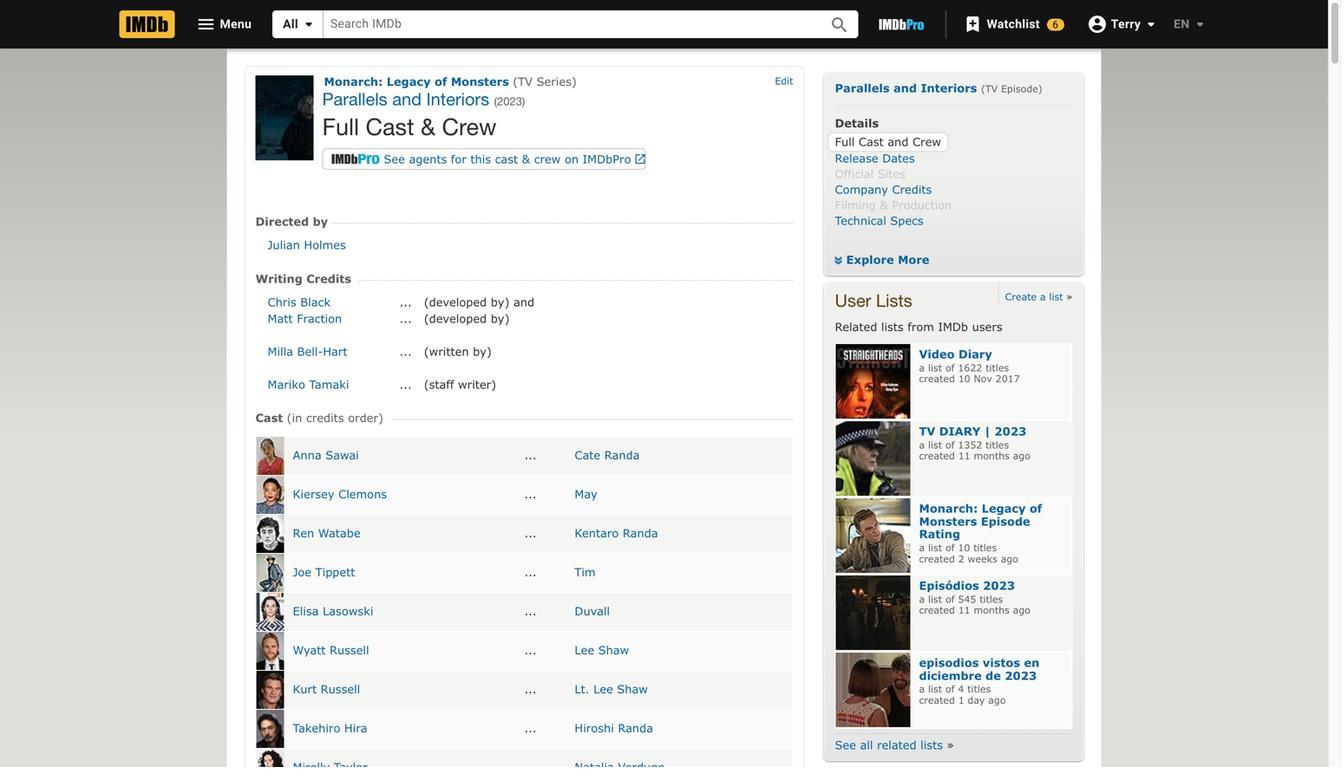 Task type: locate. For each thing, give the bounding box(es) containing it.
anna sawai
[[293, 448, 359, 462]]

legacy up agents
[[387, 75, 431, 88]]

2 11 months ago from the top
[[958, 605, 1031, 616]]

legacy
[[387, 75, 431, 88], [982, 502, 1026, 515]]

titles down |
[[986, 439, 1009, 451]]

matt fraction link
[[268, 312, 342, 325]]

1 horizontal spatial crew
[[913, 135, 941, 149]]

of inside tv diary | 2023 a list of 1352 titles created 11 months ago
[[946, 439, 955, 451]]

by) for (developed by)
[[491, 312, 510, 325]]

episódios 2023 a list of 545 titles created 11 months ago
[[919, 579, 1031, 616]]

a inside tv diary | 2023 a list of 1352 titles created 11 months ago
[[919, 439, 925, 451]]

&
[[421, 113, 436, 140], [522, 152, 530, 166], [880, 198, 888, 212]]

see for see all related lists »
[[835, 739, 856, 752]]

» right related
[[947, 739, 954, 752]]

titles inside episódios 2023 a list of 545 titles created 11 months ago
[[980, 594, 1003, 605]]

by) down (developed by) and
[[491, 312, 510, 325]]

cast (in credits order)
[[255, 411, 383, 425]]

en
[[1174, 17, 1190, 31]]

(staff writer)
[[424, 378, 496, 391]]

1 horizontal spatial full
[[835, 135, 855, 149]]

list inside "episodios vistos en diciembre de 2023 a list of 4 titles created 1 day ago"
[[928, 684, 942, 696]]

lists
[[881, 320, 904, 333], [921, 739, 943, 752]]

episodios vistos en diciembre de 2023 a list of 4 titles created 1 day ago
[[919, 656, 1040, 706]]

0 vertical spatial by)
[[491, 296, 510, 309]]

0 horizontal spatial (tv
[[513, 75, 533, 88]]

& right cast
[[522, 152, 530, 166]]

1 horizontal spatial monsters
[[919, 515, 977, 528]]

arrow drop down image right menu
[[298, 14, 319, 35]]

0 horizontal spatial see
[[384, 152, 405, 166]]

list
[[1049, 291, 1063, 303], [928, 362, 942, 374], [928, 439, 942, 451], [928, 542, 942, 554], [928, 594, 942, 605], [928, 684, 942, 696]]

crew inside 'monarch: legacy of monsters (tv series) parallels and interiors (2023) full cast & crew'
[[442, 113, 497, 140]]

company
[[835, 183, 888, 196]]

episodios
[[919, 656, 979, 670]]

tv diary | 2023 a list of 1352 titles created 11 months ago
[[919, 424, 1031, 462]]

1 horizontal spatial monarch:
[[919, 502, 978, 515]]

1 horizontal spatial &
[[522, 152, 530, 166]]

1 horizontal spatial see
[[835, 739, 856, 752]]

created inside episódios 2023 a list of 545 titles created 11 months ago
[[919, 605, 955, 616]]

0 vertical spatial »
[[1067, 291, 1073, 303]]

0 horizontal spatial legacy
[[387, 75, 431, 88]]

monsters up 10
[[919, 515, 977, 528]]

list down the rating
[[928, 542, 942, 554]]

full right the "monarch: legacy of monsters" parallels and interiors (tv episode 2023) poster image at the left of the page
[[322, 113, 359, 140]]

0 vertical spatial legacy
[[387, 75, 431, 88]]

1 vertical spatial monarch:
[[919, 502, 978, 515]]

monarch: inside 'monarch: legacy of monsters episode rating a list of 10 titles created 2 weeks ago'
[[919, 502, 978, 515]]

5 list image image from the top
[[836, 653, 910, 728]]

& up agents
[[421, 113, 436, 140]]

0 horizontal spatial credits
[[306, 272, 351, 285]]

11 months ago down episódios 2023 link at the bottom
[[958, 605, 1031, 616]]

cast up release dates link
[[859, 135, 884, 149]]

list down episódios
[[928, 594, 942, 605]]

joe tippett link
[[293, 566, 355, 579]]

randa right hiroshi
[[618, 722, 653, 735]]

none field inside "all" search field
[[323, 11, 810, 38]]

0 vertical spatial monarch:
[[324, 75, 383, 88]]

(in
[[287, 411, 302, 425]]

tim
[[575, 566, 596, 579]]

credits up production in the top of the page
[[892, 183, 932, 196]]

parallels and interiors link up full cast and crew link
[[835, 81, 977, 95]]

randa right kentaro
[[623, 527, 658, 540]]

4 list image image from the top
[[836, 576, 910, 650]]

edit link
[[775, 75, 793, 87]]

kiersey clemons
[[293, 487, 387, 501]]

1 vertical spatial see
[[835, 739, 856, 752]]

0 vertical spatial randa
[[604, 448, 640, 462]]

2023 right |
[[995, 424, 1027, 438]]

1 11 months ago from the top
[[958, 450, 1031, 462]]

parallels and interiors link
[[835, 81, 977, 95], [322, 89, 489, 109]]

crew inside details full cast and crew release dates official sites company credits filming & production technical specs
[[913, 135, 941, 149]]

a down the rating
[[919, 542, 925, 554]]

parallels and interiors link down monarch: legacy of monsters link
[[322, 89, 489, 109]]

mariko
[[268, 378, 305, 391]]

1 horizontal spatial cast
[[366, 113, 414, 140]]

full inside 'monarch: legacy of monsters (tv series) parallels and interiors (2023) full cast & crew'
[[322, 113, 359, 140]]

legacy up the 2 weeks ago
[[982, 502, 1026, 515]]

1 horizontal spatial interiors
[[921, 81, 977, 95]]

2 vertical spatial randa
[[618, 722, 653, 735]]

legacy inside 'monarch: legacy of monsters episode rating a list of 10 titles created 2 weeks ago'
[[982, 502, 1026, 515]]

all
[[283, 17, 298, 31]]

created inside 'monarch: legacy of monsters episode rating a list of 10 titles created 2 weeks ago'
[[919, 553, 955, 565]]

lee up lt.
[[575, 644, 594, 657]]

a down episódios
[[919, 594, 925, 605]]

2 created from the top
[[919, 450, 955, 462]]

holmes
[[304, 238, 346, 252]]

created inside the video diary a list of 1622 titles created 10 nov 2017
[[919, 373, 955, 385]]

see for see agents for this cast & crew on imdbpro
[[384, 152, 405, 166]]

menu button
[[182, 10, 266, 38]]

list inside episódios 2023 a list of 545 titles created 11 months ago
[[928, 594, 942, 605]]

1 vertical spatial 11 months ago
[[958, 605, 1031, 616]]

list image image
[[836, 344, 910, 419], [836, 421, 910, 496], [836, 499, 910, 573], [836, 576, 910, 650], [836, 653, 910, 728]]

shaw up hiroshi randa
[[617, 683, 648, 696]]

monarch: legacy of monsters episode rating link
[[919, 502, 1042, 541]]

randa
[[604, 448, 640, 462], [623, 527, 658, 540], [618, 722, 653, 735]]

list image image left episódios
[[836, 576, 910, 650]]

parallels up details at top right
[[835, 81, 890, 95]]

and inside 'monarch: legacy of monsters (tv series) parallels and interiors (2023) full cast & crew'
[[392, 89, 422, 109]]

rating
[[919, 528, 960, 541]]

list down video
[[928, 362, 942, 374]]

by
[[313, 215, 328, 228]]

1 vertical spatial &
[[522, 152, 530, 166]]

milla bell-hart link
[[268, 345, 347, 358]]

6
[[1053, 19, 1059, 31]]

titles right 10
[[974, 542, 997, 554]]

chris
[[268, 296, 296, 309]]

0 vertical spatial see
[[384, 152, 405, 166]]

list image image up "all"
[[836, 653, 910, 728]]

1 horizontal spatial »
[[1067, 291, 1073, 303]]

parallels and interiors (tv episode)
[[835, 81, 1043, 95]]

& inside details full cast and crew release dates official sites company credits filming & production technical specs
[[880, 198, 888, 212]]

3 created from the top
[[919, 553, 955, 565]]

list image image for monarch: legacy of monsters episode rating
[[836, 499, 910, 573]]

0 vertical spatial monsters
[[451, 75, 509, 88]]

cast left (in
[[255, 411, 283, 425]]

of inside "episodios vistos en diciembre de 2023 a list of 4 titles created 1 day ago"
[[946, 684, 955, 696]]

0 horizontal spatial interiors
[[426, 89, 489, 109]]

full
[[322, 113, 359, 140], [835, 135, 855, 149]]

1 vertical spatial randa
[[623, 527, 658, 540]]

list image image left the rating
[[836, 499, 910, 573]]

may
[[575, 487, 598, 501]]

titles right the 4
[[968, 684, 991, 696]]

0 vertical spatial lee
[[575, 644, 594, 657]]

company credits link
[[835, 183, 932, 196]]

writing
[[255, 272, 303, 285]]

2 vertical spatial by)
[[473, 345, 492, 358]]

1 vertical spatial shaw
[[617, 683, 648, 696]]

& down company credits link at the top
[[880, 198, 888, 212]]

11 months ago inside episódios 2023 a list of 545 titles created 11 months ago
[[958, 605, 1031, 616]]

2 weeks ago
[[958, 553, 1018, 565]]

a down video
[[919, 362, 925, 374]]

1 vertical spatial 2023
[[983, 579, 1015, 592]]

full up release in the top right of the page
[[835, 135, 855, 149]]

list inside the video diary a list of 1622 titles created 10 nov 2017
[[928, 362, 942, 374]]

1 horizontal spatial credits
[[892, 183, 932, 196]]

credits up the black
[[306, 272, 351, 285]]

kiersey clemons image
[[256, 476, 284, 514]]

1 horizontal spatial lists
[[921, 739, 943, 752]]

a down tv
[[919, 439, 925, 451]]

monsters inside 'monarch: legacy of monsters (tv series) parallels and interiors (2023) full cast & crew'
[[451, 75, 509, 88]]

details
[[835, 116, 879, 130]]

5 created from the top
[[919, 695, 955, 706]]

parallels down monarch: legacy of monsters link
[[322, 89, 388, 109]]

parallels and interiors link for (tv episode)
[[835, 81, 977, 95]]

(written by)
[[424, 345, 492, 358]]

episodios vistos en diciembre de 2023 link
[[919, 656, 1040, 683]]

0 horizontal spatial parallels
[[322, 89, 388, 109]]

russell
[[330, 644, 369, 657], [321, 683, 360, 696]]

0 horizontal spatial arrow drop down image
[[298, 14, 319, 35]]

list down diciembre
[[928, 684, 942, 696]]

1 vertical spatial »
[[947, 739, 954, 752]]

2 (developed from the top
[[424, 312, 487, 325]]

2 horizontal spatial &
[[880, 198, 888, 212]]

1 horizontal spatial (tv
[[981, 83, 998, 95]]

credits
[[892, 183, 932, 196], [306, 272, 351, 285]]

a inside "episodios vistos en diciembre de 2023 a list of 4 titles created 1 day ago"
[[919, 684, 925, 696]]

0 vertical spatial russell
[[330, 644, 369, 657]]

submit search image
[[829, 15, 850, 35]]

more
[[898, 253, 930, 266]]

» right create a list link
[[1067, 291, 1073, 303]]

user lists
[[835, 291, 912, 311]]

list image image left tv
[[836, 421, 910, 496]]

11 months ago down |
[[958, 450, 1031, 462]]

0 vertical spatial 2023
[[995, 424, 1027, 438]]

created
[[919, 373, 955, 385], [919, 450, 955, 462], [919, 553, 955, 565], [919, 605, 955, 616], [919, 695, 955, 706]]

created inside "episodios vistos en diciembre de 2023 a list of 4 titles created 1 day ago"
[[919, 695, 955, 706]]

monsters up (2023)
[[451, 75, 509, 88]]

titles inside 'monarch: legacy of monsters episode rating a list of 10 titles created 2 weeks ago'
[[974, 542, 997, 554]]

of inside 'monarch: legacy of monsters (tv series) parallels and interiors (2023) full cast & crew'
[[435, 75, 447, 88]]

list inside tv diary | 2023 a list of 1352 titles created 11 months ago
[[928, 439, 942, 451]]

2 vertical spatial &
[[880, 198, 888, 212]]

1 (developed from the top
[[424, 296, 487, 309]]

0 vertical spatial lists
[[881, 320, 904, 333]]

1 vertical spatial lists
[[921, 739, 943, 752]]

lee right lt.
[[593, 683, 613, 696]]

monsters
[[451, 75, 509, 88], [919, 515, 977, 528]]

1 vertical spatial lee
[[593, 683, 613, 696]]

randa right cate
[[604, 448, 640, 462]]

interiors down watchlist image at the top right of the page
[[921, 81, 977, 95]]

None field
[[323, 11, 810, 38]]

created left the 4
[[919, 695, 955, 706]]

2 horizontal spatial cast
[[859, 135, 884, 149]]

... left (developed by) and
[[400, 296, 412, 309]]

directed by
[[255, 215, 332, 228]]

see left "all"
[[835, 739, 856, 752]]

wyatt russell link
[[293, 644, 369, 657]]

takehiro hira
[[293, 722, 367, 735]]

... left lee shaw
[[524, 644, 537, 657]]

0 vertical spatial &
[[421, 113, 436, 140]]

1 list image image from the top
[[836, 344, 910, 419]]

cate randa
[[575, 448, 640, 462]]

shaw up "lt. lee shaw" link
[[598, 644, 629, 657]]

10 nov 2017
[[958, 373, 1020, 385]]

(developed up '(developed by)'
[[424, 296, 487, 309]]

0 horizontal spatial &
[[421, 113, 436, 140]]

0 horizontal spatial cast
[[255, 411, 283, 425]]

edit
[[775, 75, 793, 87]]

(tv left episode)
[[981, 83, 998, 95]]

2 vertical spatial 2023
[[1005, 669, 1037, 683]]

by) up writer)
[[473, 345, 492, 358]]

hiroshi randa link
[[575, 722, 653, 735]]

and
[[894, 81, 917, 95], [392, 89, 422, 109], [888, 135, 909, 149], [514, 296, 534, 309]]

monarch: for titles
[[919, 502, 978, 515]]

created down video
[[919, 373, 955, 385]]

2 list image image from the top
[[836, 421, 910, 496]]

0 horizontal spatial monarch:
[[324, 75, 383, 88]]

imdb
[[938, 320, 968, 333]]

monsters inside 'monarch: legacy of monsters episode rating a list of 10 titles created 2 weeks ago'
[[919, 515, 977, 528]]

mariko tamaki
[[268, 378, 349, 391]]

0 vertical spatial 11 months ago
[[958, 450, 1031, 462]]

legacy inside 'monarch: legacy of monsters (tv series) parallels and interiors (2023) full cast & crew'
[[387, 75, 431, 88]]

list down tv
[[928, 439, 942, 451]]

1 horizontal spatial legacy
[[982, 502, 1026, 515]]

see left agents
[[384, 152, 405, 166]]

black
[[300, 296, 331, 309]]

arrow drop down image
[[1190, 14, 1211, 35]]

agents
[[409, 152, 447, 166]]

arrow drop down image left en
[[1141, 14, 1162, 34]]

lt. lee shaw link
[[575, 683, 648, 696]]

wyatt
[[293, 644, 326, 657]]

watchlist
[[987, 17, 1040, 31]]

titles
[[986, 362, 1009, 374], [986, 439, 1009, 451], [974, 542, 997, 554], [980, 594, 1003, 605], [968, 684, 991, 696]]

0 horizontal spatial monsters
[[451, 75, 509, 88]]

monsters for 2 weeks ago
[[919, 515, 977, 528]]

video
[[919, 347, 955, 361]]

titles down diary
[[986, 362, 1009, 374]]

arrow drop down image
[[1141, 14, 1162, 34], [298, 14, 319, 35]]

full inside details full cast and crew release dates official sites company credits filming & production technical specs
[[835, 135, 855, 149]]

a down diciembre
[[919, 684, 925, 696]]

(2023)
[[494, 94, 525, 108]]

see all related lists link
[[835, 739, 943, 752]]

created down the rating
[[919, 553, 955, 565]]

ren
[[293, 527, 314, 540]]

milla
[[268, 345, 293, 358]]

1 horizontal spatial parallels
[[835, 81, 890, 95]]

3 list image image from the top
[[836, 499, 910, 573]]

1 created from the top
[[919, 373, 955, 385]]

menu
[[220, 17, 252, 31]]

& inside 'monarch: legacy of monsters (tv series) parallels and interiors (2023) full cast & crew'
[[421, 113, 436, 140]]

by)
[[491, 296, 510, 309], [491, 312, 510, 325], [473, 345, 492, 358]]

(developed down (developed by) and
[[424, 312, 487, 325]]

cast
[[366, 113, 414, 140], [859, 135, 884, 149], [255, 411, 283, 425]]

all button
[[273, 10, 323, 38]]

1 vertical spatial (developed
[[424, 312, 487, 325]]

of
[[435, 75, 447, 88], [946, 362, 955, 374], [946, 439, 955, 451], [1030, 502, 1042, 515], [946, 542, 955, 554], [946, 594, 955, 605], [946, 684, 955, 696]]

0 horizontal spatial full
[[322, 113, 359, 140]]

by) for (written by)
[[473, 345, 492, 358]]

julian holmes link
[[268, 238, 346, 252]]

monarch: up the rating
[[919, 502, 978, 515]]

0 vertical spatial (developed
[[424, 296, 487, 309]]

russell right kurt
[[321, 683, 360, 696]]

by) up '(developed by)'
[[491, 296, 510, 309]]

russell down lasowski
[[330, 644, 369, 657]]

diary
[[959, 347, 992, 361]]

(tv up (2023)
[[513, 75, 533, 88]]

11 months ago inside tv diary | 2023 a list of 1352 titles created 11 months ago
[[958, 450, 1031, 462]]

tippett
[[315, 566, 355, 579]]

related
[[877, 739, 917, 752]]

anna sawai link
[[293, 448, 359, 462]]

video diary link
[[919, 347, 992, 361]]

0 horizontal spatial crew
[[442, 113, 497, 140]]

created down episódios
[[919, 605, 955, 616]]

randa for cate randa
[[604, 448, 640, 462]]

crew up the dates
[[913, 135, 941, 149]]

tv diary | 2023 link
[[919, 424, 1027, 438]]

russell for wyatt russell
[[330, 644, 369, 657]]

& for cast
[[421, 113, 436, 140]]

1 vertical spatial russell
[[321, 683, 360, 696]]

menu image
[[196, 14, 216, 35]]

... left cate
[[524, 448, 537, 462]]

list image image for tv diary | 2023
[[836, 421, 910, 496]]

elisa lasowski image
[[256, 593, 284, 631]]

matt
[[268, 312, 293, 325]]

crew up for
[[442, 113, 497, 140]]

takehiro hira link
[[293, 722, 367, 735]]

legacy for 2 weeks ago
[[982, 502, 1026, 515]]

list inside 'monarch: legacy of monsters episode rating a list of 10 titles created 2 weeks ago'
[[928, 542, 942, 554]]

created down tv
[[919, 450, 955, 462]]

0 vertical spatial credits
[[892, 183, 932, 196]]

a
[[1040, 291, 1046, 303], [919, 362, 925, 374], [919, 439, 925, 451], [919, 542, 925, 554], [919, 594, 925, 605], [919, 684, 925, 696]]

2023 down the 2 weeks ago
[[983, 579, 1015, 592]]

monarch: inside 'monarch: legacy of monsters (tv series) parallels and interiors (2023) full cast & crew'
[[324, 75, 383, 88]]

titles right 545
[[980, 594, 1003, 605]]

lists down lists
[[881, 320, 904, 333]]

0 horizontal spatial parallels and interiors link
[[322, 89, 489, 109]]

filming
[[835, 198, 876, 212]]

cast up agents
[[366, 113, 414, 140]]

episódios
[[919, 579, 979, 592]]

lists right related
[[921, 739, 943, 752]]

1 vertical spatial by)
[[491, 312, 510, 325]]

2023 right de
[[1005, 669, 1037, 683]]

1 vertical spatial monsters
[[919, 515, 977, 528]]

4 created from the top
[[919, 605, 955, 616]]

1 vertical spatial legacy
[[982, 502, 1026, 515]]

... left lt.
[[524, 683, 537, 696]]

list image image down related
[[836, 344, 910, 419]]

interiors down monarch: legacy of monsters link
[[426, 89, 489, 109]]

monarch: right the "monarch: legacy of monsters" parallels and interiors (tv episode 2023) poster image at the left of the page
[[324, 75, 383, 88]]

1 horizontal spatial parallels and interiors link
[[835, 81, 977, 95]]

2023 inside episódios 2023 a list of 545 titles created 11 months ago
[[983, 579, 1015, 592]]

for
[[451, 152, 467, 166]]

a inside 'monarch: legacy of monsters episode rating a list of 10 titles created 2 weeks ago'
[[919, 542, 925, 554]]



Task type: vqa. For each thing, say whether or not it's contained in the screenshot.


Task type: describe. For each thing, give the bounding box(es) containing it.
1 horizontal spatial arrow drop down image
[[1141, 14, 1162, 34]]

create a list »
[[1005, 291, 1073, 303]]

and inside details full cast and crew release dates official sites company credits filming & production technical specs
[[888, 135, 909, 149]]

All search field
[[273, 10, 859, 38]]

mirelly taylor image
[[256, 749, 284, 768]]

anna sawai image
[[256, 437, 284, 475]]

list image image for episodios vistos en diciembre de 2023
[[836, 653, 910, 728]]

home image
[[119, 10, 175, 38]]

release dates link
[[835, 152, 915, 165]]

hira
[[344, 722, 367, 735]]

... left kentaro
[[524, 527, 537, 540]]

clemons
[[338, 487, 387, 501]]

parallels and interiors link for (2023)
[[322, 89, 489, 109]]

monsters for &
[[451, 75, 509, 88]]

users
[[972, 320, 1003, 333]]

vistos
[[983, 656, 1020, 670]]

lee shaw
[[575, 644, 629, 657]]

kentaro randa
[[575, 527, 658, 540]]

kurt russell
[[293, 683, 360, 696]]

(tv inside 'monarch: legacy of monsters (tv series) parallels and interiors (2023) full cast & crew'
[[513, 75, 533, 88]]

titles inside tv diary | 2023 a list of 1352 titles created 11 months ago
[[986, 439, 1009, 451]]

a inside the video diary a list of 1622 titles created 10 nov 2017
[[919, 362, 925, 374]]

1352
[[958, 439, 982, 451]]

... left "(staff"
[[400, 378, 412, 391]]

lt. lee shaw
[[575, 683, 648, 696]]

de
[[986, 669, 1001, 683]]

credits
[[306, 411, 344, 425]]

(written
[[424, 345, 469, 358]]

dates
[[882, 152, 915, 165]]

terry button
[[1078, 8, 1162, 40]]

hart
[[323, 345, 347, 358]]

cast inside details full cast and crew release dates official sites company credits filming & production technical specs
[[859, 135, 884, 149]]

... left '(developed by)'
[[400, 312, 412, 325]]

monarch: legacy of monsters (tv series) parallels and interiors (2023) full cast & crew
[[322, 75, 577, 140]]

list image image for episódios 2023
[[836, 576, 910, 650]]

wyatt russell image
[[256, 632, 284, 671]]

titles inside the video diary a list of 1622 titles created 10 nov 2017
[[986, 362, 1009, 374]]

ren watabe image
[[256, 515, 284, 553]]

... left may
[[524, 487, 537, 501]]

video diary a list of 1622 titles created 10 nov 2017
[[919, 347, 1020, 385]]

2023 inside tv diary | 2023 a list of 1352 titles created 11 months ago
[[995, 424, 1027, 438]]

of inside the video diary a list of 1622 titles created 10 nov 2017
[[946, 362, 955, 374]]

a right create
[[1040, 291, 1046, 303]]

joe
[[293, 566, 311, 579]]

see agents for this cast & crew on imdbpro link
[[332, 152, 645, 166]]

monarch: for full
[[324, 75, 383, 88]]

account circle image
[[1087, 14, 1108, 34]]

tamaki
[[309, 378, 349, 391]]

list right create
[[1049, 291, 1063, 303]]

filming & production link
[[835, 198, 952, 212]]

official
[[835, 167, 874, 181]]

hiroshi randa
[[575, 722, 653, 735]]

randa for hiroshi randa
[[618, 722, 653, 735]]

10
[[958, 542, 970, 554]]

(developed for (developed by)
[[424, 312, 487, 325]]

(developed for (developed by) and
[[424, 296, 487, 309]]

credits inside details full cast and crew release dates official sites company credits filming & production technical specs
[[892, 183, 932, 196]]

cate
[[575, 448, 601, 462]]

monarch: legacy of monsters link
[[324, 75, 509, 88]]

joe tippett image
[[256, 554, 284, 592]]

episode
[[981, 515, 1030, 528]]

ren watabe link
[[293, 527, 361, 540]]

"monarch: legacy of monsters" parallels and interiors (tv episode 2023) poster image
[[255, 75, 314, 160]]

series)
[[537, 75, 577, 88]]

tv
[[919, 424, 935, 438]]

1 day ago
[[958, 695, 1006, 706]]

takehiro
[[293, 722, 340, 735]]

duvall link
[[575, 605, 610, 618]]

... left (written
[[400, 345, 412, 358]]

julian
[[268, 238, 300, 252]]

... left hiroshi
[[524, 722, 537, 735]]

... left duvall at left bottom
[[524, 605, 537, 618]]

parallels inside 'monarch: legacy of monsters (tv series) parallels and interiors (2023) full cast & crew'
[[322, 89, 388, 109]]

545
[[958, 594, 976, 605]]

& for filming
[[880, 198, 888, 212]]

production
[[892, 198, 952, 212]]

explore more
[[846, 253, 930, 266]]

0 horizontal spatial lists
[[881, 320, 904, 333]]

episode)
[[1001, 83, 1043, 95]]

terry
[[1111, 17, 1141, 31]]

(staff
[[424, 378, 454, 391]]

chris black link
[[268, 296, 331, 309]]

directed
[[255, 215, 309, 228]]

(tv inside parallels and interiors (tv episode)
[[981, 83, 998, 95]]

all
[[860, 739, 873, 752]]

Search IMDb text field
[[323, 11, 810, 38]]

lt.
[[575, 683, 590, 696]]

official sites link
[[835, 167, 906, 181]]

0 vertical spatial shaw
[[598, 644, 629, 657]]

create a list link
[[1005, 291, 1063, 303]]

kurt
[[293, 683, 317, 696]]

writing credits
[[255, 272, 359, 285]]

a inside episódios 2023 a list of 545 titles created 11 months ago
[[919, 594, 925, 605]]

kentaro
[[575, 527, 619, 540]]

kiersey clemons link
[[293, 487, 387, 501]]

titles inside "episodios vistos en diciembre de 2023 a list of 4 titles created 1 day ago"
[[968, 684, 991, 696]]

cast inside 'monarch: legacy of monsters (tv series) parallels and interiors (2023) full cast & crew'
[[366, 113, 414, 140]]

legacy for &
[[387, 75, 431, 88]]

... left tim link
[[524, 566, 537, 579]]

milla bell-hart
[[268, 345, 347, 358]]

interiors inside 'monarch: legacy of monsters (tv series) parallels and interiors (2023) full cast & crew'
[[426, 89, 489, 109]]

created inside tv diary | 2023 a list of 1352 titles created 11 months ago
[[919, 450, 955, 462]]

1 vertical spatial credits
[[306, 272, 351, 285]]

see all related lists »
[[835, 739, 954, 752]]

duvall
[[575, 605, 610, 618]]

cast
[[495, 152, 518, 166]]

fraction
[[297, 312, 342, 325]]

ren watabe
[[293, 527, 361, 540]]

joe tippett
[[293, 566, 355, 579]]

kurt russell image
[[256, 671, 284, 710]]

0 horizontal spatial »
[[947, 739, 954, 752]]

wyatt russell
[[293, 644, 369, 657]]

technical
[[835, 214, 886, 227]]

diciembre
[[919, 669, 982, 683]]

2023 inside "episodios vistos en diciembre de 2023 a list of 4 titles created 1 day ago"
[[1005, 669, 1037, 683]]

4
[[958, 684, 964, 696]]

bell-
[[297, 345, 323, 358]]

randa for kentaro randa
[[623, 527, 658, 540]]

full cast and crew link
[[835, 135, 941, 149]]

this
[[471, 152, 491, 166]]

russell for kurt russell
[[321, 683, 360, 696]]

en
[[1024, 656, 1040, 670]]

by) for (developed by) and
[[491, 296, 510, 309]]

see agents for this cast & crew on imdbpro
[[384, 152, 631, 166]]

of inside episódios 2023 a list of 545 titles created 11 months ago
[[946, 594, 955, 605]]

release
[[835, 152, 878, 165]]

list image image for video diary
[[836, 344, 910, 419]]

sawai
[[326, 448, 359, 462]]

takehiro hira image
[[256, 710, 284, 749]]

arrow drop down image inside all button
[[298, 14, 319, 35]]

watchlist image
[[963, 14, 983, 35]]

related
[[835, 320, 877, 333]]



